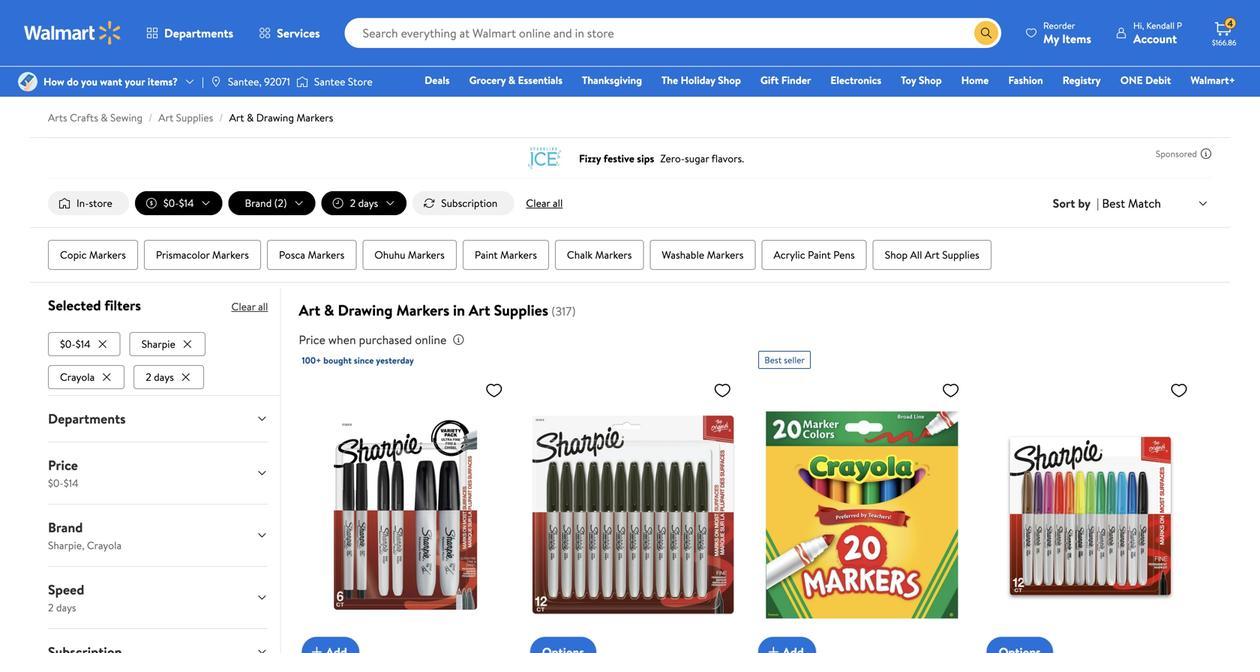 Task type: vqa. For each thing, say whether or not it's contained in the screenshot.
Washable Markers's Markers
yes



Task type: locate. For each thing, give the bounding box(es) containing it.
arts
[[48, 110, 67, 125]]

price for $0-
[[48, 456, 78, 475]]

add to cart image for crayola broad line washable markers, 20 ct, school supplies, teacher supplies, classic colors image
[[765, 644, 783, 654]]

1 horizontal spatial shop
[[885, 248, 908, 262]]

1 vertical spatial price
[[48, 456, 78, 475]]

1 horizontal spatial 2 days
[[350, 196, 378, 211]]

2 horizontal spatial days
[[358, 196, 378, 211]]

sharpie list item
[[130, 329, 209, 356]]

deals
[[425, 73, 450, 87]]

1 vertical spatial $14
[[76, 337, 91, 351]]

1 horizontal spatial 2
[[146, 370, 151, 384]]

brand
[[245, 196, 272, 211], [48, 518, 83, 537]]

all
[[911, 248, 923, 262]]

posca markers
[[279, 248, 345, 262]]

0 vertical spatial clear all button
[[520, 191, 569, 215]]

walmart+
[[1191, 73, 1236, 87]]

clear up paint markers
[[526, 196, 551, 211]]

1 / from the left
[[149, 110, 153, 125]]

0 horizontal spatial shop
[[718, 73, 741, 87]]

$14 up brand sharpie, crayola
[[64, 476, 79, 491]]

price up brand sharpie, crayola
[[48, 456, 78, 475]]

0 horizontal spatial drawing
[[256, 110, 294, 125]]

you
[[81, 74, 97, 89]]

sharpie fine12ct marker set image
[[987, 375, 1195, 654]]

art
[[159, 110, 174, 125], [229, 110, 244, 125], [925, 248, 940, 262], [299, 300, 321, 321], [469, 300, 491, 321]]

1 horizontal spatial drawing
[[338, 300, 393, 321]]

brand left (2)
[[245, 196, 272, 211]]

markers down santee
[[297, 110, 333, 125]]

items
[[1063, 30, 1092, 47]]

1 vertical spatial $0-
[[60, 337, 76, 351]]

2 up posca markers link
[[350, 196, 356, 211]]

&
[[509, 73, 516, 87], [101, 110, 108, 125], [247, 110, 254, 125], [324, 300, 334, 321]]

toy shop
[[902, 73, 942, 87]]

arts crafts & sewing / art supplies / art & drawing markers
[[48, 110, 333, 125]]

markers for prismacolor markers
[[212, 248, 249, 262]]

0 vertical spatial departments
[[164, 25, 233, 41]]

2 paint from the left
[[808, 248, 831, 262]]

2 horizontal spatial 2
[[350, 196, 356, 211]]

sharpie permanent markers, multi-tip pack, fine/ultra fine/chisel tip, black, 6 count image
[[302, 375, 509, 654]]

$14 up prismacolor
[[179, 196, 194, 211]]

store
[[348, 74, 373, 89]]

2 down "sharpie"
[[146, 370, 151, 384]]

debit
[[1146, 73, 1172, 87]]

0 vertical spatial $0-
[[164, 196, 179, 211]]

0 horizontal spatial 2 days
[[146, 370, 174, 384]]

clear all inside sort and filter section "element"
[[526, 196, 563, 211]]

markers left chalk
[[501, 248, 537, 262]]

toy
[[902, 73, 917, 87]]

1 horizontal spatial clear
[[526, 196, 551, 211]]

clear down prismacolor markers link
[[231, 299, 256, 314]]

0 horizontal spatial  image
[[210, 76, 222, 88]]

hi, kendall p account
[[1134, 19, 1183, 47]]

drawing down 92071
[[256, 110, 294, 125]]

electronics link
[[824, 72, 889, 88]]

drawing
[[256, 110, 294, 125], [338, 300, 393, 321]]

1 vertical spatial best
[[765, 354, 782, 367]]

0 vertical spatial days
[[358, 196, 378, 211]]

all up the chalk markers "link" at the top
[[553, 196, 563, 211]]

art supplies link
[[159, 110, 213, 125]]

0 horizontal spatial all
[[258, 299, 268, 314]]

 image left santee,
[[210, 76, 222, 88]]

do
[[67, 74, 79, 89]]

1 horizontal spatial brand
[[245, 196, 272, 211]]

$14 up crayola list item
[[76, 337, 91, 351]]

0 vertical spatial best
[[1103, 195, 1126, 212]]

art & drawing markers in art supplies (317)
[[299, 300, 576, 321]]

best left seller
[[765, 354, 782, 367]]

1 vertical spatial 2 days
[[146, 370, 174, 384]]

0 horizontal spatial 2
[[48, 601, 54, 615]]

0 horizontal spatial clear all button
[[231, 295, 268, 319]]

days up ohuhu
[[358, 196, 378, 211]]

$0-$14 inside $0-$14 button
[[60, 337, 91, 351]]

0 vertical spatial $0-$14
[[164, 196, 194, 211]]

shop
[[718, 73, 741, 87], [919, 73, 942, 87], [885, 248, 908, 262]]

tab
[[36, 630, 280, 654]]

1 vertical spatial departments
[[48, 410, 126, 428]]

departments button up items?
[[134, 15, 246, 51]]

selected filters
[[48, 296, 141, 315]]

brand up the sharpie,
[[48, 518, 83, 537]]

clear all button down prismacolor markers link
[[231, 295, 268, 319]]

the holiday shop
[[662, 73, 741, 87]]

your
[[125, 74, 145, 89]]

best for best seller
[[765, 354, 782, 367]]

markers for paint markers
[[501, 248, 537, 262]]

registry link
[[1057, 72, 1108, 88]]

/
[[149, 110, 153, 125], [219, 110, 223, 125]]

0 vertical spatial 2 days
[[350, 196, 378, 211]]

departments button down 2 days button at left
[[36, 396, 280, 442]]

sharpie permanent markers, fine point, black, 12 count image
[[530, 375, 738, 654]]

add to favorites list, sharpie permanent markers, multi-tip pack, fine/ultra fine/chisel tip, black, 6 count image
[[485, 381, 503, 400]]

price up the 100+
[[299, 332, 326, 348]]

clear
[[526, 196, 551, 211], [231, 299, 256, 314]]

supplies right all
[[943, 248, 980, 262]]

clear all down prismacolor markers link
[[231, 299, 268, 314]]

gift finder link
[[754, 72, 818, 88]]

0 horizontal spatial departments
[[48, 410, 126, 428]]

bought
[[324, 354, 352, 367]]

markers right washable
[[707, 248, 744, 262]]

2 add to cart image from the left
[[765, 644, 783, 654]]

1 vertical spatial $0-$14
[[60, 337, 91, 351]]

1 vertical spatial clear all
[[231, 299, 268, 314]]

1 horizontal spatial days
[[154, 370, 174, 384]]

1 horizontal spatial |
[[1097, 195, 1100, 212]]

items?
[[148, 74, 178, 89]]

price $0-$14
[[48, 456, 79, 491]]

1 horizontal spatial price
[[299, 332, 326, 348]]

1 vertical spatial drawing
[[338, 300, 393, 321]]

markers right copic
[[89, 248, 126, 262]]

1 horizontal spatial /
[[219, 110, 223, 125]]

2 inside the speed 2 days
[[48, 601, 54, 615]]

2 horizontal spatial supplies
[[943, 248, 980, 262]]

shop right toy
[[919, 73, 942, 87]]

0 horizontal spatial paint
[[475, 248, 498, 262]]

drawing up price when purchased online
[[338, 300, 393, 321]]

0 vertical spatial crayola
[[60, 370, 95, 384]]

crayola list item
[[48, 362, 128, 389]]

markers inside "link"
[[595, 248, 632, 262]]

0 vertical spatial |
[[202, 74, 204, 89]]

1 horizontal spatial all
[[553, 196, 563, 211]]

& right grocery
[[509, 73, 516, 87]]

crayola down $0-$14 button
[[60, 370, 95, 384]]

price when purchased online
[[299, 332, 447, 348]]

1 vertical spatial brand
[[48, 518, 83, 537]]

0 vertical spatial price
[[299, 332, 326, 348]]

1 horizontal spatial best
[[1103, 195, 1126, 212]]

supplies down items?
[[176, 110, 213, 125]]

ohuhu markers
[[375, 248, 445, 262]]

1 vertical spatial crayola
[[87, 538, 122, 553]]

electronics
[[831, 73, 882, 87]]

art down santee,
[[229, 110, 244, 125]]

brand (2) button
[[229, 191, 316, 215]]

1 horizontal spatial supplies
[[494, 300, 549, 321]]

paint down subscription
[[475, 248, 498, 262]]

$0- up brand sharpie, crayola
[[48, 476, 64, 491]]

2 vertical spatial days
[[56, 601, 76, 615]]

 image
[[18, 72, 38, 92]]

2 down speed
[[48, 601, 54, 615]]

days
[[358, 196, 378, 211], [154, 370, 174, 384], [56, 601, 76, 615]]

1 vertical spatial days
[[154, 370, 174, 384]]

$14 inside price $0-$14
[[64, 476, 79, 491]]

/ right sewing
[[149, 110, 153, 125]]

selected
[[48, 296, 101, 315]]

1 vertical spatial 2
[[146, 370, 151, 384]]

paint markers link
[[463, 240, 549, 270]]

2 vertical spatial $0-
[[48, 476, 64, 491]]

2 vertical spatial $14
[[64, 476, 79, 491]]

0 vertical spatial $14
[[179, 196, 194, 211]]

1 add to cart image from the left
[[308, 644, 326, 654]]

0 vertical spatial clear all
[[526, 196, 563, 211]]

departments down crayola button
[[48, 410, 126, 428]]

1 horizontal spatial  image
[[296, 74, 308, 89]]

2 days up ohuhu
[[350, 196, 378, 211]]

price for when
[[299, 332, 326, 348]]

santee
[[314, 74, 346, 89]]

markers right posca
[[308, 248, 345, 262]]

0 horizontal spatial days
[[56, 601, 76, 615]]

art up the 100+
[[299, 300, 321, 321]]

p
[[1177, 19, 1183, 32]]

shop right holiday
[[718, 73, 741, 87]]

departments button
[[134, 15, 246, 51], [36, 396, 280, 442]]

best inside best match dropdown button
[[1103, 195, 1126, 212]]

best for best match
[[1103, 195, 1126, 212]]

| up "arts crafts & sewing / art supplies / art & drawing markers"
[[202, 74, 204, 89]]

supplies for in
[[494, 300, 549, 321]]

2 vertical spatial 2
[[48, 601, 54, 615]]

list
[[48, 329, 268, 389]]

0 vertical spatial brand
[[245, 196, 272, 211]]

2 vertical spatial supplies
[[494, 300, 549, 321]]

(2)
[[274, 196, 287, 211]]

all down posca markers link
[[258, 299, 268, 314]]

the
[[662, 73, 679, 87]]

markers
[[297, 110, 333, 125], [89, 248, 126, 262], [212, 248, 249, 262], [308, 248, 345, 262], [408, 248, 445, 262], [501, 248, 537, 262], [595, 248, 632, 262], [707, 248, 744, 262], [397, 300, 450, 321]]

1 vertical spatial |
[[1097, 195, 1100, 212]]

2 days list item
[[134, 362, 207, 389]]

0 horizontal spatial best
[[765, 354, 782, 367]]

brand inside brand sharpie, crayola
[[48, 518, 83, 537]]

$0- up prismacolor
[[164, 196, 179, 211]]

brand inside dropdown button
[[245, 196, 272, 211]]

want
[[100, 74, 122, 89]]

brand tab
[[36, 505, 280, 566]]

ohuhu
[[375, 248, 406, 262]]

departments up items?
[[164, 25, 233, 41]]

1 paint from the left
[[475, 248, 498, 262]]

paint
[[475, 248, 498, 262], [808, 248, 831, 262]]

markers inside 'link'
[[501, 248, 537, 262]]

1 vertical spatial all
[[258, 299, 268, 314]]

$0-$14 up crayola list item
[[60, 337, 91, 351]]

add to favorites list, sharpie permanent markers, fine point, black, 12 count image
[[714, 381, 732, 400]]

clear all button up chalk
[[520, 191, 569, 215]]

2 days button
[[134, 365, 204, 389]]

markers right prismacolor
[[212, 248, 249, 262]]

supplies for /
[[176, 110, 213, 125]]

copic markers
[[60, 248, 126, 262]]

crayola right the sharpie,
[[87, 538, 122, 553]]

walmart image
[[24, 21, 122, 45]]

purchased
[[359, 332, 412, 348]]

 image right 92071
[[296, 74, 308, 89]]

best right by
[[1103, 195, 1126, 212]]

all inside sort and filter section "element"
[[553, 196, 563, 211]]

0 horizontal spatial add to cart image
[[308, 644, 326, 654]]

speed tab
[[36, 567, 280, 629]]

0 vertical spatial 2
[[350, 196, 356, 211]]

$0- up crayola list item
[[60, 337, 76, 351]]

best seller
[[765, 354, 805, 367]]

0 horizontal spatial supplies
[[176, 110, 213, 125]]

ohuhu markers link
[[363, 240, 457, 270]]

paint left pens
[[808, 248, 831, 262]]

 image for santee, 92071
[[210, 76, 222, 88]]

1 horizontal spatial paint
[[808, 248, 831, 262]]

clear all up paint markers
[[526, 196, 563, 211]]

2 days inside button
[[146, 370, 174, 384]]

supplies
[[176, 110, 213, 125], [943, 248, 980, 262], [494, 300, 549, 321]]

posca
[[279, 248, 305, 262]]

0 vertical spatial clear
[[526, 196, 551, 211]]

1 horizontal spatial $0-$14
[[164, 196, 194, 211]]

sort
[[1053, 195, 1076, 212]]

shop left all
[[885, 248, 908, 262]]

markers right ohuhu
[[408, 248, 445, 262]]

supplies left (317)
[[494, 300, 549, 321]]

markers for ohuhu markers
[[408, 248, 445, 262]]

| right by
[[1097, 195, 1100, 212]]

in
[[453, 300, 465, 321]]

price inside price $0-$14
[[48, 456, 78, 475]]

0 horizontal spatial clear
[[231, 299, 256, 314]]

0 vertical spatial all
[[553, 196, 563, 211]]

$0-$14 inside $0-$14 dropdown button
[[164, 196, 194, 211]]

copic
[[60, 248, 87, 262]]

2 horizontal spatial shop
[[919, 73, 942, 87]]

gift finder
[[761, 73, 812, 87]]

2 days down "sharpie"
[[146, 370, 174, 384]]

crayola broad line washable markers, 20 ct, school supplies, teacher supplies, classic colors image
[[759, 375, 966, 654]]

markers right chalk
[[595, 248, 632, 262]]

1 horizontal spatial clear all
[[526, 196, 563, 211]]

days down the sharpie button
[[154, 370, 174, 384]]

0 horizontal spatial /
[[149, 110, 153, 125]]

paint markers
[[475, 248, 537, 262]]

add to favorites list, crayola broad line washable markers, 20 ct, school supplies, teacher supplies, classic colors image
[[942, 381, 960, 400]]

$0-$14
[[164, 196, 194, 211], [60, 337, 91, 351]]

0 vertical spatial supplies
[[176, 110, 213, 125]]

0 horizontal spatial price
[[48, 456, 78, 475]]

services button
[[246, 15, 333, 51]]

 image
[[296, 74, 308, 89], [210, 76, 222, 88]]

0 horizontal spatial $0-$14
[[60, 337, 91, 351]]

days down speed
[[56, 601, 76, 615]]

/ right art supplies "link"
[[219, 110, 223, 125]]

sharpie button
[[130, 332, 206, 356]]

applied filters section element
[[48, 296, 141, 315]]

add to cart image
[[308, 644, 326, 654], [765, 644, 783, 654]]

acrylic paint pens
[[774, 248, 855, 262]]

$0-$14 up prismacolor
[[164, 196, 194, 211]]

0 horizontal spatial brand
[[48, 518, 83, 537]]

1 horizontal spatial add to cart image
[[765, 644, 783, 654]]

all
[[553, 196, 563, 211], [258, 299, 268, 314]]



Task type: describe. For each thing, give the bounding box(es) containing it.
| inside sort and filter section "element"
[[1097, 195, 1100, 212]]

days inside button
[[154, 370, 174, 384]]

$166.86
[[1213, 38, 1237, 48]]

washable
[[662, 248, 705, 262]]

departments inside tab
[[48, 410, 126, 428]]

santee store
[[314, 74, 373, 89]]

(317)
[[552, 303, 576, 320]]

crafts
[[70, 110, 98, 125]]

$14 inside button
[[76, 337, 91, 351]]

prismacolor markers link
[[144, 240, 261, 270]]

essentials
[[518, 73, 563, 87]]

list containing $0-$14
[[48, 329, 268, 389]]

crayola inside brand sharpie, crayola
[[87, 538, 122, 553]]

 image for santee store
[[296, 74, 308, 89]]

acrylic
[[774, 248, 806, 262]]

crayola inside button
[[60, 370, 95, 384]]

$0-$14 button
[[48, 332, 121, 356]]

1 vertical spatial supplies
[[943, 248, 980, 262]]

markers for washable markers
[[707, 248, 744, 262]]

& right "crafts"
[[101, 110, 108, 125]]

since
[[354, 354, 374, 367]]

subscription
[[441, 196, 498, 211]]

92071
[[264, 74, 290, 89]]

markers for posca markers
[[308, 248, 345, 262]]

2 days inside dropdown button
[[350, 196, 378, 211]]

grocery
[[470, 73, 506, 87]]

paint inside 'link'
[[475, 248, 498, 262]]

registry
[[1063, 73, 1102, 87]]

Search search field
[[345, 18, 1002, 48]]

$0- inside price $0-$14
[[48, 476, 64, 491]]

legal information image
[[453, 334, 465, 346]]

sharpie,
[[48, 538, 84, 553]]

4
[[1228, 17, 1234, 30]]

toy shop link
[[895, 72, 949, 88]]

posca markers link
[[267, 240, 357, 270]]

2 inside dropdown button
[[350, 196, 356, 211]]

ad disclaimer and feedback for skylinedisplayad image
[[1201, 148, 1213, 160]]

account
[[1134, 30, 1178, 47]]

one debit link
[[1114, 72, 1179, 88]]

copic markers link
[[48, 240, 138, 270]]

2 inside button
[[146, 370, 151, 384]]

reorder
[[1044, 19, 1076, 32]]

1 horizontal spatial clear all button
[[520, 191, 569, 215]]

filters
[[104, 296, 141, 315]]

1 vertical spatial clear all button
[[231, 295, 268, 319]]

thanksgiving
[[582, 73, 642, 87]]

chalk markers
[[567, 248, 632, 262]]

chalk
[[567, 248, 593, 262]]

100+ bought since yesterday
[[302, 354, 414, 367]]

one debit
[[1121, 73, 1172, 87]]

my
[[1044, 30, 1060, 47]]

in-
[[77, 196, 89, 211]]

the holiday shop link
[[655, 72, 748, 88]]

$0-$14 list item
[[48, 329, 124, 356]]

$0- inside button
[[60, 337, 76, 351]]

when
[[329, 332, 356, 348]]

best match button
[[1100, 194, 1213, 213]]

brand for brand sharpie, crayola
[[48, 518, 83, 537]]

sewing
[[110, 110, 143, 125]]

deals link
[[418, 72, 457, 88]]

shop all art supplies
[[885, 248, 980, 262]]

100+
[[302, 354, 321, 367]]

add to cart image for sharpie permanent markers, multi-tip pack, fine/ultra fine/chisel tip, black, 6 count image
[[308, 644, 326, 654]]

2 / from the left
[[219, 110, 223, 125]]

acrylic paint pens link
[[762, 240, 867, 270]]

home link
[[955, 72, 996, 88]]

one
[[1121, 73, 1144, 87]]

santee,
[[228, 74, 262, 89]]

sharpie
[[142, 337, 175, 351]]

days inside dropdown button
[[358, 196, 378, 211]]

fashion link
[[1002, 72, 1051, 88]]

best match
[[1103, 195, 1162, 212]]

days inside the speed 2 days
[[56, 601, 76, 615]]

$14 inside dropdown button
[[179, 196, 194, 211]]

markers for chalk markers
[[595, 248, 632, 262]]

sponsored
[[1157, 147, 1198, 160]]

art right in
[[469, 300, 491, 321]]

online
[[415, 332, 447, 348]]

seller
[[784, 354, 805, 367]]

art right all
[[925, 248, 940, 262]]

$0- inside dropdown button
[[164, 196, 179, 211]]

1 vertical spatial clear
[[231, 299, 256, 314]]

brand for brand (2)
[[245, 196, 272, 211]]

& inside "link"
[[509, 73, 516, 87]]

speed 2 days
[[48, 581, 84, 615]]

gift
[[761, 73, 779, 87]]

art & drawing markers link
[[229, 110, 333, 125]]

prismacolor
[[156, 248, 210, 262]]

washable markers
[[662, 248, 744, 262]]

markers up the online
[[397, 300, 450, 321]]

1 horizontal spatial departments
[[164, 25, 233, 41]]

& up when
[[324, 300, 334, 321]]

store
[[89, 196, 112, 211]]

0 vertical spatial departments button
[[134, 15, 246, 51]]

subscription button
[[413, 191, 514, 215]]

yesterday
[[376, 354, 414, 367]]

markers for copic markers
[[89, 248, 126, 262]]

sort by |
[[1053, 195, 1100, 212]]

hi,
[[1134, 19, 1145, 32]]

clear inside sort and filter section "element"
[[526, 196, 551, 211]]

thanksgiving link
[[576, 72, 649, 88]]

how do you want your items?
[[44, 74, 178, 89]]

art down items?
[[159, 110, 174, 125]]

price tab
[[36, 443, 280, 504]]

1 vertical spatial departments button
[[36, 396, 280, 442]]

0 vertical spatial drawing
[[256, 110, 294, 125]]

brand sharpie, crayola
[[48, 518, 122, 553]]

Walmart Site-Wide search field
[[345, 18, 1002, 48]]

prismacolor markers
[[156, 248, 249, 262]]

home
[[962, 73, 989, 87]]

0 horizontal spatial clear all
[[231, 299, 268, 314]]

2 days button
[[322, 191, 407, 215]]

departments tab
[[36, 396, 280, 442]]

fashion
[[1009, 73, 1044, 87]]

0 horizontal spatial |
[[202, 74, 204, 89]]

kendall
[[1147, 19, 1175, 32]]

holiday
[[681, 73, 716, 87]]

santee, 92071
[[228, 74, 290, 89]]

$0-$14 button
[[135, 191, 223, 215]]

sort and filter section element
[[30, 179, 1231, 227]]

add to favorites list, sharpie fine12ct marker set image
[[1171, 381, 1189, 400]]

in-store
[[77, 196, 112, 211]]

services
[[277, 25, 320, 41]]

& down santee,
[[247, 110, 254, 125]]

search icon image
[[981, 27, 993, 39]]

match
[[1129, 195, 1162, 212]]



